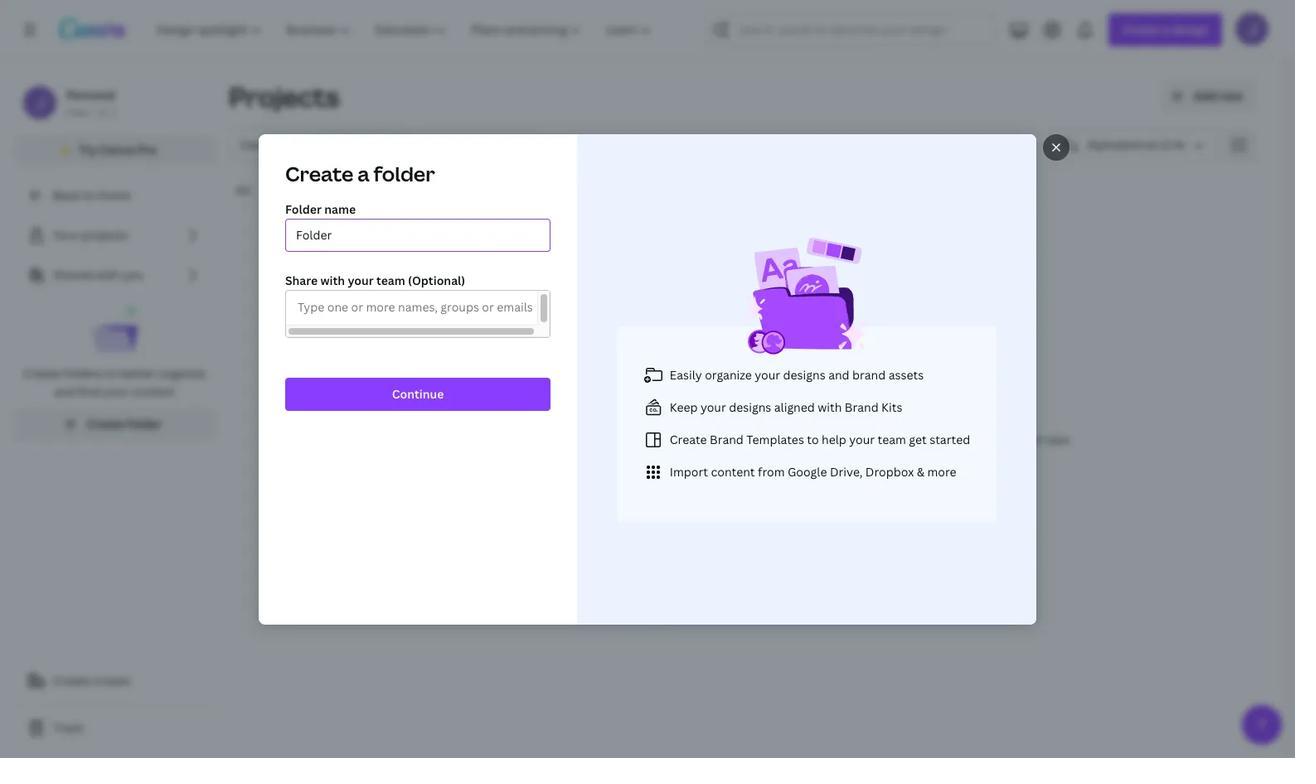 Task type: vqa. For each thing, say whether or not it's contained in the screenshot.
first or from the left
yes



Task type: locate. For each thing, give the bounding box(es) containing it.
uploading
[[796, 433, 844, 447]]

with for you
[[95, 267, 120, 283]]

0 vertical spatial folder
[[374, 160, 435, 187]]

get
[[909, 431, 927, 447]]

0 vertical spatial team
[[376, 272, 405, 288]]

folders button
[[284, 175, 339, 207]]

trash
[[53, 721, 83, 736]]

0 horizontal spatial a
[[93, 673, 100, 689]]

None search field
[[706, 13, 996, 46]]

a left designs
[[358, 160, 370, 187]]

folder down better at the left
[[127, 416, 162, 432]]

team left get
[[878, 431, 906, 447]]

1 horizontal spatial started
[[930, 431, 971, 447]]

team up type one or more names, groups or e​​ma​il​s text box
[[376, 272, 405, 288]]

folders.
[[686, 433, 722, 447]]

2 vertical spatial and
[[703, 406, 731, 425]]

more
[[928, 464, 957, 479]]

create inside create folders to better organize and find your content
[[23, 366, 61, 382]]

folder inside button
[[127, 416, 162, 432]]

content down better at the left
[[131, 384, 175, 400]]

0 horizontal spatial videos
[[435, 433, 466, 447]]

create
[[285, 160, 354, 187], [23, 366, 61, 382], [87, 416, 125, 432], [670, 431, 707, 447], [53, 673, 90, 689]]

create left folders
[[23, 366, 61, 382]]

with up help
[[818, 399, 842, 415]]

your right in
[[512, 433, 534, 447]]

free •
[[66, 105, 94, 119]]

1 vertical spatial a
[[93, 673, 100, 689]]

0 horizontal spatial and
[[54, 384, 75, 400]]

started right get
[[930, 431, 971, 447]]

to
[[83, 187, 95, 203], [106, 366, 118, 382], [807, 431, 819, 447], [469, 433, 479, 447]]

organize
[[159, 366, 206, 382], [705, 367, 752, 382], [734, 406, 796, 425], [588, 433, 628, 447]]

0 vertical spatial a
[[358, 160, 370, 187]]

other
[[1018, 433, 1044, 447]]

add
[[413, 433, 432, 447]]

content inside create folders to better organize and find your content
[[131, 384, 175, 400]]

designs button
[[366, 175, 423, 207]]

0 horizontal spatial folder
[[127, 416, 162, 432]]

1 horizontal spatial videos
[[836, 406, 884, 425]]

folder
[[374, 160, 435, 187], [127, 416, 162, 432]]

from
[[846, 433, 869, 447], [992, 433, 1016, 447], [758, 464, 785, 479]]

organize right easily
[[705, 367, 752, 382]]

name
[[324, 201, 356, 217]]

create down 'store'
[[670, 431, 707, 447]]

videos
[[836, 406, 884, 425], [435, 433, 466, 447]]

to right the back
[[83, 187, 95, 203]]

your up keep your designs aligned with brand kits
[[755, 367, 781, 382]]

to left better at the left
[[106, 366, 118, 382]]

content
[[131, 384, 175, 400], [711, 464, 755, 479]]

and up folders. at right
[[703, 406, 731, 425]]

google
[[788, 464, 827, 479]]

designs inside "upload, store and organize your videos add videos to use in your designs or organize them using folders. get started by uploading from your device or importing from other apps."
[[536, 433, 573, 447]]

create for create a team
[[53, 673, 90, 689]]

0 horizontal spatial started
[[744, 433, 779, 447]]

with right share
[[321, 272, 345, 288]]

0 vertical spatial designs
[[783, 367, 826, 382]]

free
[[66, 105, 87, 119]]

from left the other
[[992, 433, 1016, 447]]

0 vertical spatial brand
[[845, 399, 879, 415]]

designs
[[783, 367, 826, 382], [729, 399, 772, 415], [536, 433, 573, 447]]

videos up help
[[836, 406, 884, 425]]

by
[[782, 433, 794, 447]]

with for your
[[321, 272, 345, 288]]

and left brand
[[829, 367, 850, 382]]

1 horizontal spatial content
[[711, 464, 755, 479]]

better
[[121, 366, 156, 382]]

2 horizontal spatial designs
[[783, 367, 826, 382]]

started inside "upload, store and organize your videos add videos to use in your designs or organize them using folders. get started by uploading from your device or importing from other apps."
[[744, 433, 779, 447]]

1 vertical spatial folder
[[127, 416, 162, 432]]

continue
[[392, 386, 444, 402]]

share with your team (optional)
[[285, 272, 465, 288]]

with inside shared with you link
[[95, 267, 120, 283]]

started
[[930, 431, 971, 447], [744, 433, 779, 447]]

create a team button
[[13, 665, 216, 698]]

1 horizontal spatial folder
[[374, 160, 435, 187]]

0 horizontal spatial designs
[[536, 433, 573, 447]]

try
[[79, 142, 97, 158]]

from up the drive,
[[846, 433, 869, 447]]

back to home
[[53, 187, 131, 203]]

2 vertical spatial team
[[102, 673, 131, 689]]

or
[[575, 433, 585, 447], [930, 433, 941, 447]]

0 horizontal spatial or
[[575, 433, 585, 447]]

using
[[658, 433, 683, 447]]

folder name
[[285, 201, 356, 217]]

content down get
[[711, 464, 755, 479]]

create a folder
[[285, 160, 435, 187]]

or left them
[[575, 433, 585, 447]]

1 horizontal spatial or
[[930, 433, 941, 447]]

0 horizontal spatial content
[[131, 384, 175, 400]]

your up "create brand templates to help your team get started"
[[799, 406, 833, 425]]

create for create brand templates to help your team get started
[[670, 431, 707, 447]]

1 horizontal spatial with
[[321, 272, 345, 288]]

2 vertical spatial designs
[[536, 433, 573, 447]]

a inside button
[[93, 673, 100, 689]]

0 horizontal spatial with
[[95, 267, 120, 283]]

1 horizontal spatial team
[[376, 272, 405, 288]]

help
[[822, 431, 847, 447]]

or right get
[[930, 433, 941, 447]]

a up trash "link"
[[93, 673, 100, 689]]

started left the by
[[744, 433, 779, 447]]

1 vertical spatial videos
[[435, 433, 466, 447]]

create up trash
[[53, 673, 90, 689]]

create down the find
[[87, 416, 125, 432]]

a for folder
[[358, 160, 370, 187]]

•
[[91, 105, 94, 119]]

1 horizontal spatial designs
[[729, 399, 772, 415]]

kits
[[882, 399, 903, 415]]

keep
[[670, 399, 698, 415]]

to inside create folders to better organize and find your content
[[106, 366, 118, 382]]

dropbox
[[866, 464, 914, 479]]

0 horizontal spatial brand
[[710, 431, 744, 447]]

videos right add at the bottom of the page
[[435, 433, 466, 447]]

projects
[[81, 227, 127, 243]]

assets
[[889, 367, 924, 382]]

with left you
[[95, 267, 120, 283]]

designs up aligned at bottom right
[[783, 367, 826, 382]]

Folder name text field
[[296, 219, 540, 251]]

shared
[[53, 267, 93, 283]]

with
[[95, 267, 120, 283], [321, 272, 345, 288], [818, 399, 842, 415]]

0 vertical spatial and
[[829, 367, 850, 382]]

team
[[376, 272, 405, 288], [878, 431, 906, 447], [102, 673, 131, 689]]

and left the find
[[54, 384, 75, 400]]

brand left kits
[[845, 399, 879, 415]]

your right the find
[[103, 384, 128, 400]]

try canva pro
[[79, 142, 157, 158]]

1 horizontal spatial and
[[703, 406, 731, 425]]

brand
[[845, 399, 879, 415], [710, 431, 744, 447]]

team up trash "link"
[[102, 673, 131, 689]]

to left use
[[469, 433, 479, 447]]

try canva pro button
[[13, 134, 216, 166]]

0 vertical spatial content
[[131, 384, 175, 400]]

0 horizontal spatial team
[[102, 673, 131, 689]]

list
[[13, 219, 216, 441]]

designs up get
[[729, 399, 772, 415]]

a
[[358, 160, 370, 187], [93, 673, 100, 689]]

brand left templates
[[710, 431, 744, 447]]

create folders to better organize and find your content
[[23, 366, 206, 400]]

your
[[348, 272, 374, 288], [755, 367, 781, 382], [103, 384, 128, 400], [701, 399, 726, 415], [799, 406, 833, 425], [849, 431, 875, 447], [512, 433, 534, 447], [872, 433, 894, 447]]

apps.
[[1047, 433, 1072, 447]]

back
[[53, 187, 80, 203]]

1 vertical spatial brand
[[710, 431, 744, 447]]

create up folder name at the left of the page
[[285, 160, 354, 187]]

and
[[829, 367, 850, 382], [54, 384, 75, 400], [703, 406, 731, 425]]

home
[[97, 187, 131, 203]]

to left help
[[807, 431, 819, 447]]

1 vertical spatial designs
[[729, 399, 772, 415]]

designs right in
[[536, 433, 573, 447]]

from down templates
[[758, 464, 785, 479]]

folder up folder name "text field"
[[374, 160, 435, 187]]

2 horizontal spatial team
[[878, 431, 906, 447]]

1 vertical spatial and
[[54, 384, 75, 400]]

your right share
[[348, 272, 374, 288]]

1 horizontal spatial a
[[358, 160, 370, 187]]

organize right better at the left
[[159, 366, 206, 382]]

all button
[[229, 175, 257, 207]]



Task type: describe. For each thing, give the bounding box(es) containing it.
organize down upload,
[[588, 433, 628, 447]]

shared with you
[[53, 267, 143, 283]]

2 or from the left
[[930, 433, 941, 447]]

organize inside create folders to better organize and find your content
[[159, 366, 206, 382]]

templates
[[747, 431, 804, 447]]

them
[[630, 433, 656, 447]]

folders
[[63, 366, 103, 382]]

create for create folder
[[87, 416, 125, 432]]

folder
[[285, 201, 322, 217]]

trash link
[[13, 712, 216, 746]]

find
[[78, 384, 100, 400]]

upload, store and organize your videos add videos to use in your designs or organize them using folders. get started by uploading from your device or importing from other apps.
[[413, 406, 1072, 447]]

canva
[[99, 142, 135, 158]]

create a team
[[53, 673, 131, 689]]

create for create a folder
[[285, 160, 354, 187]]

your left device
[[872, 433, 894, 447]]

your projects link
[[13, 219, 216, 252]]

projects
[[229, 79, 340, 114]]

2 horizontal spatial and
[[829, 367, 850, 382]]

your inside create folders to better organize and find your content
[[103, 384, 128, 400]]

all
[[236, 182, 251, 198]]

2 horizontal spatial with
[[818, 399, 842, 415]]

and inside create folders to better organize and find your content
[[54, 384, 75, 400]]

importing
[[943, 433, 990, 447]]

keep your designs aligned with brand kits
[[670, 399, 903, 415]]

share
[[285, 272, 318, 288]]

shared with you link
[[13, 259, 216, 292]]

1 horizontal spatial from
[[846, 433, 869, 447]]

your
[[53, 227, 79, 243]]

designs
[[372, 182, 417, 198]]

upload,
[[601, 406, 658, 425]]

create for create folders to better organize and find your content
[[23, 366, 61, 382]]

&
[[917, 464, 925, 479]]

easily
[[670, 367, 702, 382]]

your projects
[[53, 227, 127, 243]]

list containing your projects
[[13, 219, 216, 441]]

2 horizontal spatial from
[[992, 433, 1016, 447]]

create brand templates to help your team get started
[[670, 431, 971, 447]]

Type one or more names, groups or e​​ma​il​s text field
[[293, 296, 538, 320]]

a for team
[[93, 673, 100, 689]]

1 or from the left
[[575, 433, 585, 447]]

back to home link
[[13, 179, 216, 212]]

pro
[[137, 142, 157, 158]]

drive,
[[830, 464, 863, 479]]

personal
[[66, 87, 116, 103]]

brand
[[853, 367, 886, 382]]

device
[[896, 433, 928, 447]]

easily organize your designs and brand assets
[[670, 367, 924, 382]]

your right keep
[[701, 399, 726, 415]]

team inside create a team button
[[102, 673, 131, 689]]

use
[[481, 433, 498, 447]]

continue button
[[285, 378, 551, 411]]

to inside "link"
[[83, 187, 95, 203]]

to inside "upload, store and organize your videos add videos to use in your designs or organize them using folders. get started by uploading from your device or importing from other apps."
[[469, 433, 479, 447]]

1 vertical spatial team
[[878, 431, 906, 447]]

0 vertical spatial videos
[[836, 406, 884, 425]]

you
[[123, 267, 143, 283]]

folders
[[290, 182, 333, 198]]

your right help
[[849, 431, 875, 447]]

top level navigation element
[[146, 13, 666, 46]]

create folder
[[87, 416, 162, 432]]

get
[[725, 433, 742, 447]]

and inside "upload, store and organize your videos add videos to use in your designs or organize them using folders. get started by uploading from your device or importing from other apps."
[[703, 406, 731, 425]]

in
[[501, 433, 509, 447]]

0 horizontal spatial from
[[758, 464, 785, 479]]

1 vertical spatial content
[[711, 464, 755, 479]]

1 horizontal spatial brand
[[845, 399, 879, 415]]

1
[[110, 105, 116, 119]]

import content from google drive, dropbox & more
[[670, 464, 957, 479]]

aligned
[[774, 399, 815, 415]]

organize up templates
[[734, 406, 796, 425]]

store
[[662, 406, 699, 425]]

create folder button
[[13, 408, 216, 441]]

import
[[670, 464, 708, 479]]

(optional)
[[408, 272, 465, 288]]



